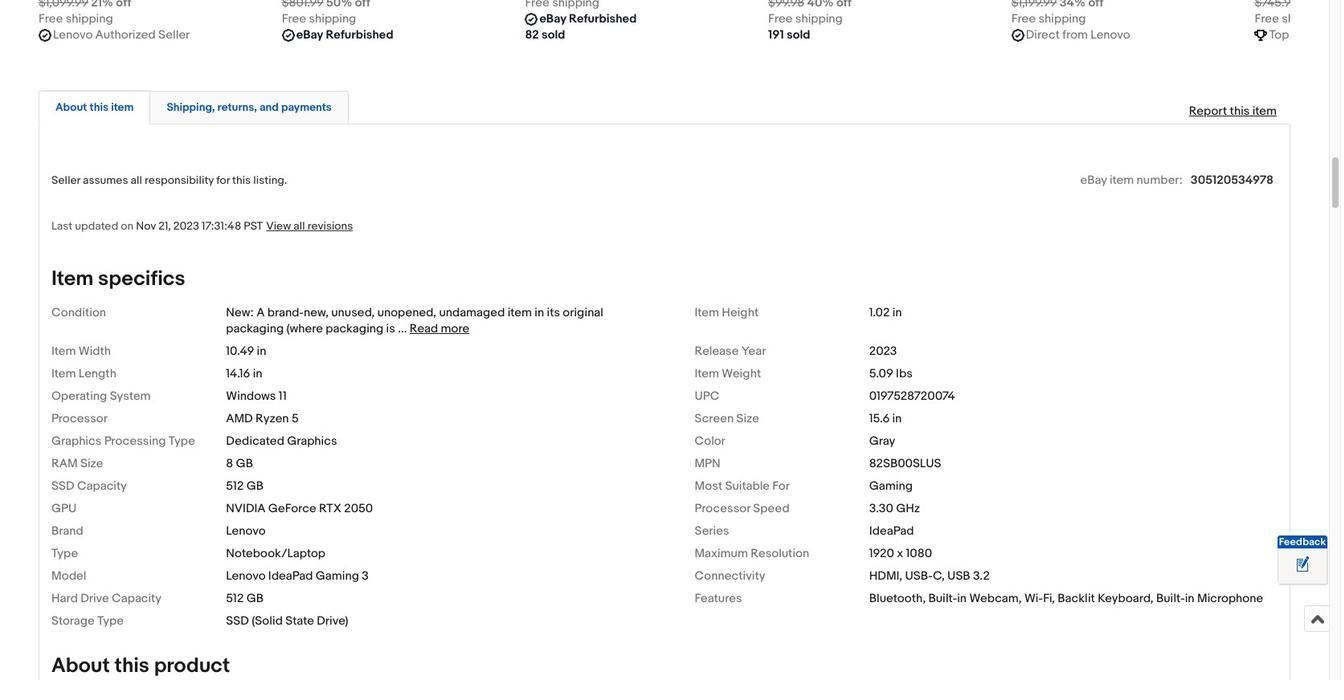 Task type: locate. For each thing, give the bounding box(es) containing it.
1 vertical spatial 512
[[226, 591, 244, 607]]

4 shipping from the left
[[1039, 11, 1086, 26]]

1 vertical spatial refurbished
[[326, 27, 394, 42]]

about inside button
[[55, 100, 87, 114]]

1080
[[906, 546, 933, 562]]

shipping
[[66, 11, 113, 26], [309, 11, 356, 26], [796, 11, 843, 26], [1039, 11, 1086, 26], [1282, 11, 1330, 26]]

2023 right 21,
[[173, 219, 199, 233]]

size for ram size
[[80, 456, 103, 472]]

all right assumes on the left of page
[[131, 173, 142, 187]]

1 shipping from the left
[[66, 11, 113, 26]]

in left microphone
[[1186, 591, 1195, 607]]

0 vertical spatial ebay
[[540, 11, 567, 26]]

on
[[121, 219, 134, 233]]

1 horizontal spatial ideapad
[[870, 524, 914, 539]]

gb up (solid
[[247, 591, 264, 607]]

item up the upc
[[695, 366, 720, 382]]

in
[[535, 305, 544, 321], [893, 305, 902, 321], [257, 344, 266, 359], [253, 366, 263, 382], [893, 411, 902, 427], [958, 591, 967, 607], [1186, 591, 1195, 607]]

0 vertical spatial type
[[169, 434, 195, 449]]

item
[[51, 267, 94, 292], [695, 305, 720, 321], [51, 344, 76, 359], [51, 366, 76, 382], [695, 366, 720, 382]]

item inside new: a brand-new, unused, unopened, undamaged item in its original packaging (where packaging is ...
[[508, 305, 532, 321]]

1 horizontal spatial size
[[737, 411, 760, 427]]

2 512 from the top
[[226, 591, 244, 607]]

1 vertical spatial ideapad
[[268, 569, 313, 584]]

0 horizontal spatial ssd
[[51, 479, 74, 494]]

graphics up ram size
[[51, 434, 102, 449]]

0 vertical spatial 512 gb
[[226, 479, 264, 494]]

sold inside text field
[[542, 27, 565, 42]]

2 free shipping from the left
[[282, 11, 356, 26]]

10.49
[[226, 344, 254, 359]]

shipping up from
[[1039, 11, 1086, 26]]

191 sold text field
[[769, 27, 811, 43]]

1 vertical spatial ebay
[[296, 27, 323, 42]]

processing
[[104, 434, 166, 449]]

ebay up the 82 sold
[[540, 11, 567, 26]]

size right screen
[[737, 411, 760, 427]]

item left shipping, at the left top of page
[[111, 100, 134, 114]]

1 horizontal spatial graphics
[[287, 434, 337, 449]]

ssd up gpu at the bottom of page
[[51, 479, 74, 494]]

this up assumes on the left of page
[[90, 100, 109, 114]]

1 vertical spatial about
[[51, 654, 110, 679]]

item up 'condition'
[[51, 267, 94, 292]]

shipping up the lenovo authorized seller
[[66, 11, 113, 26]]

report this item
[[1190, 103, 1277, 119]]

1 horizontal spatial sold
[[787, 27, 811, 42]]

0 vertical spatial processor
[[51, 411, 108, 427]]

this for report this item
[[1230, 103, 1250, 119]]

1 free from the left
[[39, 11, 63, 26]]

free up 191
[[769, 11, 793, 26]]

lenovo authorized seller
[[53, 27, 190, 42]]

all
[[131, 173, 142, 187], [294, 219, 305, 233]]

notebook/laptop
[[226, 546, 326, 562]]

lenovo down nvidia at the bottom
[[226, 524, 266, 539]]

1 vertical spatial ssd
[[226, 614, 249, 629]]

gb
[[236, 456, 253, 472], [247, 479, 264, 494], [247, 591, 264, 607]]

82 sold
[[525, 27, 565, 42]]

in right 10.49
[[257, 344, 266, 359]]

0 vertical spatial refurbished
[[569, 11, 637, 26]]

gb up nvidia at the bottom
[[247, 479, 264, 494]]

0 horizontal spatial sold
[[542, 27, 565, 42]]

assumes
[[83, 173, 128, 187]]

Direct from Lenovo text field
[[1026, 27, 1131, 43]]

processor up series
[[695, 501, 751, 517]]

updated
[[75, 219, 118, 233]]

free up the direct
[[1012, 11, 1036, 26]]

Free shipping text field
[[39, 11, 113, 27], [282, 11, 356, 27], [1012, 11, 1086, 27], [1255, 11, 1330, 27]]

refurbished inside text box
[[326, 27, 394, 42]]

processor for processor speed
[[695, 501, 751, 517]]

free shipping for lenovo
[[39, 11, 113, 26]]

Free shipping text field
[[769, 11, 843, 27]]

built- down c,
[[929, 591, 958, 607]]

82 sold text field
[[525, 27, 565, 43]]

this inside button
[[90, 100, 109, 114]]

model
[[51, 569, 86, 584]]

1 512 from the top
[[226, 479, 244, 494]]

hdmi, usb-c, usb 3.2
[[870, 569, 990, 584]]

previous price $745.98 16% off text field
[[1255, 0, 1342, 11]]

1 vertical spatial processor
[[695, 501, 751, 517]]

operating
[[51, 389, 107, 404]]

capacity right drive
[[112, 591, 162, 607]]

2 512 gb from the top
[[226, 591, 264, 607]]

0 vertical spatial gaming
[[870, 479, 913, 494]]

ebay inside text field
[[540, 11, 567, 26]]

free up top
[[1255, 11, 1280, 26]]

product
[[154, 654, 230, 679]]

0 horizontal spatial ebay
[[296, 27, 323, 42]]

2 built- from the left
[[1157, 591, 1186, 607]]

seller
[[158, 27, 190, 42], [51, 173, 80, 187]]

free up the lenovo authorized seller
[[39, 11, 63, 26]]

4 free shipping from the left
[[1255, 11, 1330, 26]]

1 free shipping from the left
[[39, 11, 113, 26]]

item left number:
[[1110, 173, 1135, 188]]

82sb00slus
[[870, 456, 942, 472]]

5 shipping from the left
[[1282, 11, 1330, 26]]

4 free shipping text field from the left
[[1255, 11, 1330, 27]]

0 vertical spatial 512
[[226, 479, 244, 494]]

512 up ssd (solid state drive)
[[226, 591, 244, 607]]

read more
[[410, 321, 470, 337]]

2 free from the left
[[282, 11, 306, 26]]

gaming up 3.30 ghz
[[870, 479, 913, 494]]

0 horizontal spatial size
[[80, 456, 103, 472]]

ssd left (solid
[[226, 614, 249, 629]]

2 vertical spatial ebay
[[1081, 173, 1108, 188]]

windows 11
[[226, 389, 287, 404]]

0 horizontal spatial refurbished
[[326, 27, 394, 42]]

ebay left number:
[[1081, 173, 1108, 188]]

item up 'operating'
[[51, 366, 76, 382]]

15.6
[[870, 411, 890, 427]]

graphics processing type
[[51, 434, 195, 449]]

1 vertical spatial gb
[[247, 479, 264, 494]]

1 vertical spatial type
[[51, 546, 78, 562]]

microphone
[[1198, 591, 1264, 607]]

1 vertical spatial ebay refurbished
[[296, 27, 394, 42]]

2 horizontal spatial ebay
[[1081, 173, 1108, 188]]

previous price $801.99 50% off text field
[[282, 0, 371, 11]]

more
[[441, 321, 470, 337]]

sold right 191
[[787, 27, 811, 42]]

1 horizontal spatial packaging
[[326, 321, 384, 337]]

drive)
[[317, 614, 349, 629]]

ebay down previous price $801.99 50% off text box
[[296, 27, 323, 42]]

graphics down 5
[[287, 434, 337, 449]]

free for direct from lenovo
[[1012, 11, 1036, 26]]

None text field
[[525, 0, 600, 11]]

5.09
[[870, 366, 894, 382]]

all right view
[[294, 219, 305, 233]]

3.2
[[973, 569, 990, 584]]

lbs
[[896, 366, 913, 382]]

item for item length
[[51, 366, 76, 382]]

0 vertical spatial size
[[737, 411, 760, 427]]

2 free shipping text field from the left
[[282, 11, 356, 27]]

1 horizontal spatial seller
[[158, 27, 190, 42]]

0 vertical spatial seller
[[158, 27, 190, 42]]

1 sold from the left
[[542, 27, 565, 42]]

free shipping 191 sold
[[769, 11, 843, 42]]

built- right keyboard,
[[1157, 591, 1186, 607]]

previous price $99.98 40% off text field
[[769, 0, 852, 11]]

ideapad down notebook/laptop
[[268, 569, 313, 584]]

amd
[[226, 411, 253, 427]]

1 horizontal spatial type
[[97, 614, 124, 629]]

lenovo down previous price $1,099.99 21% off text field
[[53, 27, 93, 42]]

5.09 lbs
[[870, 366, 913, 382]]

0 vertical spatial ssd
[[51, 479, 74, 494]]

1920 x 1080
[[870, 546, 933, 562]]

suitable
[[726, 479, 770, 494]]

bluetooth, built-in webcam, wi-fi, backlit keyboard, built-in microphone
[[870, 591, 1264, 607]]

ghz
[[897, 501, 921, 517]]

1 horizontal spatial processor
[[695, 501, 751, 517]]

3 free shipping text field from the left
[[1012, 11, 1086, 27]]

1 horizontal spatial refurbished
[[569, 11, 637, 26]]

0 horizontal spatial ebay refurbished
[[296, 27, 394, 42]]

free shipping up the lenovo authorized seller
[[39, 11, 113, 26]]

shipping up ebay refurbished text box
[[309, 11, 356, 26]]

original
[[563, 305, 604, 321]]

eBay Refurbished text field
[[296, 27, 394, 43]]

this left product
[[114, 654, 149, 679]]

512 gb up (solid
[[226, 591, 264, 607]]

1 horizontal spatial ebay
[[540, 11, 567, 26]]

512
[[226, 479, 244, 494], [226, 591, 244, 607]]

1 vertical spatial all
[[294, 219, 305, 233]]

capacity
[[77, 479, 127, 494], [112, 591, 162, 607]]

2 horizontal spatial type
[[169, 434, 195, 449]]

ebay refurbished up the 82 sold
[[540, 11, 637, 26]]

seller right authorized
[[158, 27, 190, 42]]

maximum
[[695, 546, 748, 562]]

ebay inside text box
[[296, 27, 323, 42]]

0 horizontal spatial seller
[[51, 173, 80, 187]]

shipping up the top rated plu in the right of the page
[[1282, 11, 1330, 26]]

1 free shipping text field from the left
[[39, 11, 113, 27]]

0 vertical spatial 2023
[[173, 219, 199, 233]]

type down brand
[[51, 546, 78, 562]]

ebay refurbished down previous price $801.99 50% off text box
[[296, 27, 394, 42]]

this right report
[[1230, 103, 1250, 119]]

free shipping text field for ebay
[[282, 11, 356, 27]]

processor for processor
[[51, 411, 108, 427]]

0 horizontal spatial packaging
[[226, 321, 284, 337]]

shipping for top
[[1282, 11, 1330, 26]]

free up ebay refurbished text box
[[282, 11, 306, 26]]

14.16 in
[[226, 366, 263, 382]]

1 horizontal spatial built-
[[1157, 591, 1186, 607]]

top
[[1270, 27, 1290, 42]]

1 packaging from the left
[[226, 321, 284, 337]]

item up item length
[[51, 344, 76, 359]]

512 gb up nvidia at the bottom
[[226, 479, 264, 494]]

ebay refurbished for ebay refurbished text field
[[540, 11, 637, 26]]

1 horizontal spatial ebay refurbished
[[540, 11, 637, 26]]

gb for ssd capacity
[[247, 479, 264, 494]]

ideapad down 3.30 ghz
[[870, 524, 914, 539]]

refurbished inside text field
[[569, 11, 637, 26]]

0 vertical spatial about
[[55, 100, 87, 114]]

tab list
[[39, 87, 1291, 124]]

about this item
[[55, 100, 134, 114]]

in right 15.6
[[893, 411, 902, 427]]

ram
[[51, 456, 78, 472]]

authorized
[[95, 27, 156, 42]]

hard drive capacity
[[51, 591, 162, 607]]

capacity down ram size
[[77, 479, 127, 494]]

0 horizontal spatial 2023
[[173, 219, 199, 233]]

0 vertical spatial ebay refurbished
[[540, 11, 637, 26]]

1 vertical spatial 2023
[[870, 344, 898, 359]]

release
[[695, 344, 739, 359]]

shipping,
[[167, 100, 215, 114]]

0 horizontal spatial built-
[[929, 591, 958, 607]]

512 for ssd capacity
[[226, 479, 244, 494]]

packaging down a
[[226, 321, 284, 337]]

item left the its
[[508, 305, 532, 321]]

512 gb for hard drive capacity
[[226, 591, 264, 607]]

most suitable for
[[695, 479, 790, 494]]

ssd
[[51, 479, 74, 494], [226, 614, 249, 629]]

specifics
[[98, 267, 185, 292]]

report
[[1190, 103, 1228, 119]]

shipping inside free shipping 191 sold
[[796, 11, 843, 26]]

2 shipping from the left
[[309, 11, 356, 26]]

2 sold from the left
[[787, 27, 811, 42]]

in down usb
[[958, 591, 967, 607]]

packaging down unused,
[[326, 321, 384, 337]]

size up ssd capacity at the left bottom
[[80, 456, 103, 472]]

gaming left 3
[[316, 569, 359, 584]]

free shipping up top
[[1255, 11, 1330, 26]]

512 down 8 gb
[[226, 479, 244, 494]]

0 horizontal spatial gaming
[[316, 569, 359, 584]]

Lenovo Authorized Seller text field
[[53, 27, 190, 43]]

view
[[266, 219, 291, 233]]

2023
[[173, 219, 199, 233], [870, 344, 898, 359]]

lenovo down notebook/laptop
[[226, 569, 266, 584]]

ssd (solid state drive)
[[226, 614, 349, 629]]

shipping for lenovo
[[66, 11, 113, 26]]

1 512 gb from the top
[[226, 479, 264, 494]]

1 vertical spatial size
[[80, 456, 103, 472]]

shipping for ebay
[[309, 11, 356, 26]]

type down hard drive capacity
[[97, 614, 124, 629]]

gray
[[870, 434, 896, 449]]

free shipping for top
[[1255, 11, 1330, 26]]

2023 up 5.09
[[870, 344, 898, 359]]

3 free from the left
[[769, 11, 793, 26]]

ebay
[[540, 11, 567, 26], [296, 27, 323, 42], [1081, 173, 1108, 188]]

2 vertical spatial gb
[[247, 591, 264, 607]]

backlit
[[1058, 591, 1096, 607]]

0 horizontal spatial graphics
[[51, 434, 102, 449]]

Top Rated Plu text field
[[1270, 27, 1342, 43]]

item left 'height'
[[695, 305, 720, 321]]

free inside free shipping 191 sold
[[769, 11, 793, 26]]

1 vertical spatial 512 gb
[[226, 591, 264, 607]]

3 free shipping from the left
[[1012, 11, 1086, 26]]

5 free from the left
[[1255, 11, 1280, 26]]

ebay refurbished
[[540, 11, 637, 26], [296, 27, 394, 42]]

0 vertical spatial gb
[[236, 456, 253, 472]]

1 vertical spatial capacity
[[112, 591, 162, 607]]

8 gb
[[226, 456, 253, 472]]

new,
[[304, 305, 329, 321]]

processor down 'operating'
[[51, 411, 108, 427]]

2 graphics from the left
[[287, 434, 337, 449]]

drive
[[81, 591, 109, 607]]

seller left assumes on the left of page
[[51, 173, 80, 187]]

type right processing
[[169, 434, 195, 449]]

lenovo for lenovo ideapad gaming 3
[[226, 569, 266, 584]]

4 free from the left
[[1012, 11, 1036, 26]]

gb right the 8 at the left bottom of the page
[[236, 456, 253, 472]]

512 for hard drive capacity
[[226, 591, 244, 607]]

top rated plu
[[1270, 27, 1342, 42]]

0 vertical spatial all
[[131, 173, 142, 187]]

free shipping up the direct
[[1012, 11, 1086, 26]]

free shipping
[[39, 11, 113, 26], [282, 11, 356, 26], [1012, 11, 1086, 26], [1255, 11, 1330, 26]]

item right report
[[1253, 103, 1277, 119]]

item length
[[51, 366, 116, 382]]

features
[[695, 591, 743, 607]]

1 vertical spatial gaming
[[316, 569, 359, 584]]

pst
[[244, 219, 263, 233]]

this right for
[[232, 173, 251, 187]]

1 horizontal spatial ssd
[[226, 614, 249, 629]]

refurbished
[[569, 11, 637, 26], [326, 27, 394, 42]]

in left the its
[[535, 305, 544, 321]]

1920
[[870, 546, 895, 562]]

3 shipping from the left
[[796, 11, 843, 26]]

0 horizontal spatial processor
[[51, 411, 108, 427]]

sold right 82
[[542, 27, 565, 42]]

packaging
[[226, 321, 284, 337], [326, 321, 384, 337]]

0 horizontal spatial type
[[51, 546, 78, 562]]

shipping up 191 sold text box
[[796, 11, 843, 26]]

free shipping up ebay refurbished text box
[[282, 11, 356, 26]]

connectivity
[[695, 569, 766, 584]]



Task type: describe. For each thing, give the bounding box(es) containing it.
tab list containing about this item
[[39, 87, 1291, 124]]

item weight
[[695, 366, 761, 382]]

in right the 1.02
[[893, 305, 902, 321]]

(where
[[287, 321, 323, 337]]

usb
[[948, 569, 971, 584]]

17:31:48
[[202, 219, 241, 233]]

direct
[[1026, 27, 1060, 42]]

0 horizontal spatial all
[[131, 173, 142, 187]]

responsibility
[[145, 173, 214, 187]]

shipping, returns, and payments
[[167, 100, 332, 114]]

last updated on nov 21, 2023 17:31:48 pst view all revisions
[[51, 219, 353, 233]]

condition
[[51, 305, 106, 321]]

resolution
[[751, 546, 810, 562]]

storage
[[51, 614, 95, 629]]

shipping, returns, and payments button
[[167, 99, 332, 115]]

width
[[79, 344, 111, 359]]

previous price $1,099.99 21% off text field
[[39, 0, 131, 11]]

weight
[[722, 366, 761, 382]]

21,
[[159, 219, 171, 233]]

unopened,
[[378, 305, 437, 321]]

free shipping text field for lenovo
[[39, 11, 113, 27]]

rated
[[1293, 27, 1325, 42]]

free shipping text field for top
[[1255, 11, 1330, 27]]

item for item weight
[[695, 366, 720, 382]]

keyboard,
[[1098, 591, 1154, 607]]

in right 14.16
[[253, 366, 263, 382]]

wi-
[[1025, 591, 1044, 607]]

year
[[742, 344, 766, 359]]

report this item link
[[1181, 95, 1285, 127]]

shipping for direct
[[1039, 11, 1086, 26]]

free for ebay refurbished
[[282, 11, 306, 26]]

bluetooth,
[[870, 591, 926, 607]]

upc
[[695, 389, 720, 404]]

ebay for ebay refurbished text field
[[540, 11, 567, 26]]

screen size
[[695, 411, 760, 427]]

ryzen
[[256, 411, 289, 427]]

this for about this item
[[90, 100, 109, 114]]

brand
[[51, 524, 83, 539]]

0197528720074
[[870, 389, 956, 404]]

fi,
[[1044, 591, 1056, 607]]

0 horizontal spatial ideapad
[[268, 569, 313, 584]]

webcam,
[[970, 591, 1022, 607]]

brand-
[[268, 305, 304, 321]]

about for about this product
[[51, 654, 110, 679]]

free shipping text field for direct
[[1012, 11, 1086, 27]]

processor speed
[[695, 501, 790, 517]]

2 vertical spatial type
[[97, 614, 124, 629]]

previous price $1,199.99 34% off text field
[[1012, 0, 1104, 11]]

gpu
[[51, 501, 77, 517]]

last
[[51, 219, 72, 233]]

lenovo right from
[[1091, 27, 1131, 42]]

new:
[[226, 305, 254, 321]]

c,
[[933, 569, 945, 584]]

10.49 in
[[226, 344, 266, 359]]

view all revisions link
[[263, 218, 353, 234]]

direct from lenovo
[[1026, 27, 1131, 42]]

1 built- from the left
[[929, 591, 958, 607]]

item for item specifics
[[51, 267, 94, 292]]

seller inside text field
[[158, 27, 190, 42]]

series
[[695, 524, 730, 539]]

and
[[260, 100, 279, 114]]

windows
[[226, 389, 276, 404]]

item for item width
[[51, 344, 76, 359]]

free shipping for direct
[[1012, 11, 1086, 26]]

sold inside free shipping 191 sold
[[787, 27, 811, 42]]

0 vertical spatial ideapad
[[870, 524, 914, 539]]

...
[[398, 321, 407, 337]]

11
[[279, 389, 287, 404]]

refurbished for ebay refurbished text box
[[326, 27, 394, 42]]

lenovo for lenovo authorized seller
[[53, 27, 93, 42]]

a
[[257, 305, 265, 321]]

ssd for ssd capacity
[[51, 479, 74, 494]]

lenovo for lenovo
[[226, 524, 266, 539]]

unused,
[[331, 305, 375, 321]]

undamaged
[[439, 305, 505, 321]]

size for screen size
[[737, 411, 760, 427]]

system
[[110, 389, 151, 404]]

dedicated
[[226, 434, 284, 449]]

about for about this item
[[55, 100, 87, 114]]

about this item button
[[55, 99, 134, 115]]

refurbished for ebay refurbished text field
[[569, 11, 637, 26]]

2050
[[344, 501, 373, 517]]

hard
[[51, 591, 78, 607]]

screen
[[695, 411, 734, 427]]

x
[[897, 546, 904, 562]]

ram size
[[51, 456, 103, 472]]

speed
[[753, 501, 790, 517]]

dedicated graphics
[[226, 434, 337, 449]]

payments
[[281, 100, 332, 114]]

eBay Refurbished text field
[[540, 11, 637, 27]]

gb for hard drive capacity
[[247, 591, 264, 607]]

item specifics
[[51, 267, 185, 292]]

feedback
[[1280, 536, 1327, 549]]

most
[[695, 479, 723, 494]]

seller assumes all responsibility for this listing.
[[51, 173, 287, 187]]

5
[[292, 411, 299, 427]]

read
[[410, 321, 438, 337]]

512 gb for ssd capacity
[[226, 479, 264, 494]]

mpn
[[695, 456, 721, 472]]

3.30 ghz
[[870, 501, 921, 517]]

1 horizontal spatial all
[[294, 219, 305, 233]]

free for lenovo authorized seller
[[39, 11, 63, 26]]

free for top rated plu
[[1255, 11, 1280, 26]]

for
[[773, 479, 790, 494]]

1 horizontal spatial gaming
[[870, 479, 913, 494]]

ebay refurbished for ebay refurbished text box
[[296, 27, 394, 42]]

ebay for ebay refurbished text box
[[296, 27, 323, 42]]

0 vertical spatial capacity
[[77, 479, 127, 494]]

item for item height
[[695, 305, 720, 321]]

in inside new: a brand-new, unused, unopened, undamaged item in its original packaging (where packaging is ...
[[535, 305, 544, 321]]

free shipping for ebay
[[282, 11, 356, 26]]

1 graphics from the left
[[51, 434, 102, 449]]

1 vertical spatial seller
[[51, 173, 80, 187]]

item inside button
[[111, 100, 134, 114]]

this for about this product
[[114, 654, 149, 679]]

ssd for ssd (solid state drive)
[[226, 614, 249, 629]]

its
[[547, 305, 560, 321]]

usb-
[[906, 569, 933, 584]]

height
[[722, 305, 759, 321]]

1 horizontal spatial 2023
[[870, 344, 898, 359]]

number:
[[1137, 173, 1183, 188]]

2 packaging from the left
[[326, 321, 384, 337]]

1.02 in
[[870, 305, 902, 321]]

lenovo ideapad gaming 3
[[226, 569, 369, 584]]

gb for ram size
[[236, 456, 253, 472]]



Task type: vqa. For each thing, say whether or not it's contained in the screenshot.


